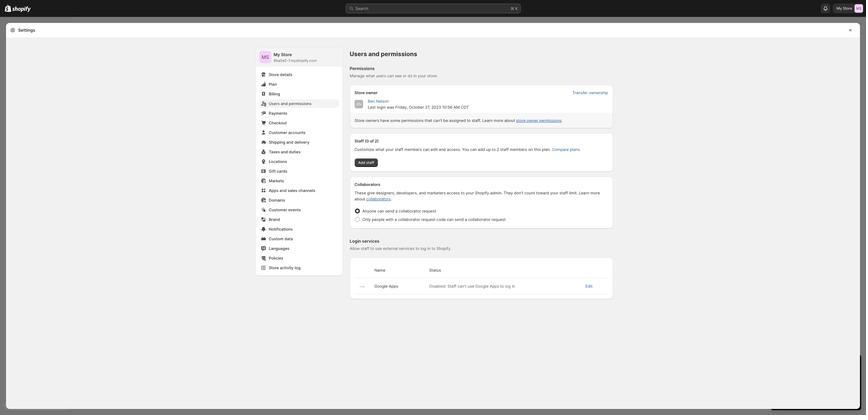 Task type: describe. For each thing, give the bounding box(es) containing it.
give
[[367, 190, 375, 195]]

search
[[355, 6, 368, 11]]

permissions down october
[[401, 118, 424, 123]]

collaborators .
[[366, 197, 392, 201]]

custom data link
[[259, 235, 339, 243]]

plan
[[269, 82, 277, 87]]

customer accounts link
[[259, 128, 339, 137]]

apps and sales channels
[[269, 188, 315, 193]]

ben nelson last login was friday, october 27, 2023 10:56 am cdt
[[368, 99, 469, 110]]

store activity log link
[[259, 264, 339, 272]]

my store 8ba5a5-7.myshopify.com
[[274, 52, 317, 63]]

status
[[429, 268, 441, 273]]

transfer ownership button
[[572, 90, 608, 95]]

compare
[[552, 147, 569, 152]]

staff down 'some'
[[395, 147, 403, 152]]

domains
[[269, 198, 285, 203]]

customer accounts
[[269, 130, 305, 135]]

you
[[462, 147, 469, 152]]

taxes and duties link
[[259, 148, 339, 156]]

0 vertical spatial users
[[350, 50, 367, 58]]

customer events
[[269, 207, 301, 212]]

cdt
[[461, 105, 469, 110]]

gift
[[269, 169, 276, 174]]

8ba5a5-
[[274, 58, 288, 63]]

1 horizontal spatial send
[[455, 217, 464, 222]]

last
[[368, 105, 376, 110]]

limit.
[[569, 190, 578, 195]]

users inside 'shop settings menu' element
[[269, 101, 280, 106]]

settings
[[18, 27, 35, 33]]

collaborators link
[[366, 197, 391, 201]]

2)
[[375, 139, 379, 143]]

k
[[515, 6, 518, 11]]

languages
[[269, 246, 289, 251]]

plan link
[[259, 80, 339, 88]]

some
[[390, 118, 400, 123]]

7.myshopify.com
[[288, 58, 317, 63]]

staff (0 of 2)
[[355, 139, 379, 143]]

2 members from the left
[[510, 147, 527, 152]]

0 vertical spatial send
[[385, 209, 394, 213]]

my for my store
[[837, 6, 842, 11]]

store for store details
[[269, 72, 279, 77]]

ms button
[[259, 51, 271, 63]]

do
[[408, 73, 412, 78]]

delivery
[[294, 140, 309, 145]]

collaborators
[[366, 197, 391, 201]]

store
[[516, 118, 526, 123]]

my for my store 8ba5a5-7.myshopify.com
[[274, 52, 280, 57]]

store.
[[427, 73, 438, 78]]

accounts
[[288, 130, 305, 135]]

2 google from the left
[[475, 284, 489, 289]]

in for permissions
[[413, 73, 417, 78]]

allow
[[350, 246, 360, 251]]

taxes
[[269, 149, 280, 154]]

nelson
[[376, 99, 389, 104]]

permissions up permissions manage what users can see or do in your store.
[[381, 50, 417, 58]]

to inside these give designers, developers, and marketers access to your shopify admin. they don't count toward your staff limit. learn more about
[[461, 190, 465, 195]]

1 day left in your trial element
[[771, 370, 861, 410]]

2
[[497, 147, 499, 152]]

store for store owners have some permissions that can't be assigned to staff. learn more about store owner permissions .
[[355, 118, 364, 123]]

customize
[[355, 147, 374, 152]]

log inside store activity log link
[[295, 265, 300, 270]]

marketers
[[427, 190, 446, 195]]

languages link
[[259, 244, 339, 253]]

and up 'permissions'
[[368, 50, 379, 58]]

shopify
[[475, 190, 489, 195]]

a for send
[[395, 209, 398, 213]]

notifications link
[[259, 225, 339, 233]]

1 vertical spatial staff
[[447, 284, 456, 289]]

1 horizontal spatial shopify image
[[12, 6, 31, 12]]

they
[[504, 190, 513, 195]]

see
[[395, 73, 402, 78]]

enabled: staff can use google apps to log in image
[[359, 286, 365, 288]]

a right code
[[465, 217, 467, 222]]

taxes and duties
[[269, 149, 301, 154]]

gift cards link
[[259, 167, 339, 175]]

only
[[362, 217, 371, 222]]

2 horizontal spatial apps
[[490, 284, 499, 289]]

store inside my store 8ba5a5-7.myshopify.com
[[281, 52, 292, 57]]

compare plans. link
[[552, 147, 581, 152]]

policies
[[269, 256, 283, 260]]

use inside login services allow staff to use external services to log in to shopify.
[[375, 246, 382, 251]]

your right toward
[[550, 190, 558, 195]]

settings dialog
[[6, 23, 860, 409]]

and right edit
[[439, 147, 446, 152]]

1 horizontal spatial my store image
[[855, 4, 863, 13]]

1 google from the left
[[374, 284, 388, 289]]

0 horizontal spatial staff
[[355, 139, 364, 143]]

27,
[[425, 105, 430, 110]]

toward
[[536, 190, 549, 195]]

1 horizontal spatial use
[[468, 284, 474, 289]]

of
[[370, 139, 374, 143]]

add staff
[[358, 160, 374, 165]]

name
[[374, 268, 385, 273]]

staff inside these give designers, developers, and marketers access to your shopify admin. they don't count toward your staff limit. learn more about
[[559, 190, 568, 195]]

more inside these give designers, developers, and marketers access to your shopify admin. they don't count toward your staff limit. learn more about
[[590, 190, 600, 195]]

store activity log
[[269, 265, 300, 270]]

in inside login services allow staff to use external services to log in to shopify.
[[427, 246, 430, 251]]

plan.
[[542, 147, 551, 152]]

shop settings menu element
[[256, 47, 342, 276]]

store owner permissions link
[[516, 118, 561, 123]]

0 vertical spatial owner
[[366, 90, 378, 95]]

your left the shopify
[[466, 190, 474, 195]]

and down customer accounts
[[286, 140, 293, 145]]

1 horizontal spatial can't
[[458, 284, 467, 289]]

notifications
[[269, 227, 293, 232]]

shipping
[[269, 140, 285, 145]]

about inside these give designers, developers, and marketers access to your shopify admin. they don't count toward your staff limit. learn more about
[[355, 197, 365, 201]]

request down admin.
[[492, 217, 506, 222]]

anyone
[[362, 209, 376, 213]]

my store
[[837, 6, 852, 11]]

have
[[380, 118, 389, 123]]

1 horizontal spatial .
[[561, 118, 563, 123]]

can right code
[[447, 217, 454, 222]]

brand
[[269, 217, 280, 222]]

access.
[[447, 147, 461, 152]]



Task type: vqa. For each thing, say whether or not it's contained in the screenshot.
Store activity log link
yes



Task type: locate. For each thing, give the bounding box(es) containing it.
policies link
[[259, 254, 339, 262]]

request left code
[[421, 217, 435, 222]]

collaborator for send
[[399, 209, 421, 213]]

use
[[375, 246, 382, 251], [468, 284, 474, 289]]

dialog
[[862, 23, 866, 409]]

your left store.
[[418, 73, 426, 78]]

customer down the "domains"
[[269, 207, 287, 212]]

staff inside login services allow staff to use external services to log in to shopify.
[[361, 246, 369, 251]]

google apps
[[374, 284, 398, 289]]

1 vertical spatial services
[[399, 246, 415, 251]]

to
[[467, 118, 471, 123], [492, 147, 496, 152], [461, 190, 465, 195], [370, 246, 374, 251], [416, 246, 419, 251], [432, 246, 435, 251], [500, 284, 504, 289]]

collaborator down anyone can send a collaborator request
[[398, 217, 420, 222]]

owners
[[366, 118, 379, 123]]

0 horizontal spatial google
[[374, 284, 388, 289]]

1 vertical spatial in
[[427, 246, 430, 251]]

10:56
[[442, 105, 452, 110]]

0 horizontal spatial shopify image
[[5, 5, 11, 12]]

1 vertical spatial users
[[269, 101, 280, 106]]

1 customer from the top
[[269, 130, 287, 135]]

send up with
[[385, 209, 394, 213]]

permissions
[[381, 50, 417, 58], [289, 101, 311, 106], [401, 118, 424, 123], [539, 118, 561, 123]]

1 members from the left
[[404, 147, 422, 152]]

0 horizontal spatial log
[[295, 265, 300, 270]]

a right with
[[395, 217, 397, 222]]

permissions manage what users can see or do in your store.
[[350, 66, 438, 78]]

add
[[478, 147, 485, 152]]

1 horizontal spatial users and permissions
[[350, 50, 417, 58]]

0 horizontal spatial about
[[355, 197, 365, 201]]

plans.
[[570, 147, 581, 152]]

billing link
[[259, 90, 339, 98]]

up
[[486, 147, 491, 152]]

0 horizontal spatial more
[[494, 118, 503, 123]]

can inside permissions manage what users can see or do in your store.
[[387, 73, 394, 78]]

send right code
[[455, 217, 464, 222]]

a for with
[[395, 217, 397, 222]]

owner up ben
[[366, 90, 378, 95]]

activity
[[280, 265, 294, 270]]

gift cards
[[269, 169, 287, 174]]

0 vertical spatial what
[[366, 73, 375, 78]]

admin.
[[490, 190, 503, 195]]

domains link
[[259, 196, 339, 204]]

users and permissions up payments link
[[269, 101, 311, 106]]

what left users at left top
[[366, 73, 375, 78]]

permissions up plan.
[[539, 118, 561, 123]]

1 horizontal spatial more
[[590, 190, 600, 195]]

1 horizontal spatial users
[[350, 50, 367, 58]]

can't left be at the top right
[[433, 118, 442, 123]]

more
[[494, 118, 503, 123], [590, 190, 600, 195]]

1 vertical spatial can't
[[458, 284, 467, 289]]

0 horizontal spatial owner
[[366, 90, 378, 95]]

and left marketers
[[419, 190, 426, 195]]

code
[[437, 217, 446, 222]]

locations link
[[259, 157, 339, 166]]

my store image
[[855, 4, 863, 13], [259, 51, 271, 63]]

2 customer from the top
[[269, 207, 287, 212]]

0 vertical spatial log
[[420, 246, 426, 251]]

learn right limit.
[[579, 190, 589, 195]]

your
[[418, 73, 426, 78], [385, 147, 394, 152], [466, 190, 474, 195], [550, 190, 558, 195]]

⌘
[[511, 6, 514, 11]]

1 vertical spatial .
[[391, 197, 392, 201]]

0 horizontal spatial services
[[362, 238, 379, 244]]

store for store activity log
[[269, 265, 279, 270]]

customer for customer accounts
[[269, 130, 287, 135]]

these give designers, developers, and marketers access to your shopify admin. they don't count toward your staff limit. learn more about
[[355, 190, 600, 201]]

1 horizontal spatial staff
[[447, 284, 456, 289]]

can't right disabled: in the bottom of the page
[[458, 284, 467, 289]]

and up payments
[[281, 101, 288, 106]]

0 horizontal spatial can't
[[433, 118, 442, 123]]

⌘ k
[[511, 6, 518, 11]]

add
[[358, 160, 365, 165]]

users down billing
[[269, 101, 280, 106]]

0 vertical spatial my store image
[[855, 4, 863, 13]]

markets link
[[259, 177, 339, 185]]

friday,
[[395, 105, 408, 110]]

2 horizontal spatial log
[[505, 284, 511, 289]]

0 vertical spatial .
[[561, 118, 563, 123]]

1 vertical spatial use
[[468, 284, 474, 289]]

0 vertical spatial services
[[362, 238, 379, 244]]

permissions inside 'shop settings menu' element
[[289, 101, 311, 106]]

don't
[[514, 190, 523, 195]]

0 horizontal spatial my
[[274, 52, 280, 57]]

0 horizontal spatial apps
[[269, 188, 278, 193]]

payments
[[269, 111, 287, 116]]

store for store owner
[[355, 90, 365, 95]]

collaborator down these give designers, developers, and marketers access to your shopify admin. they don't count toward your staff limit. learn more about
[[468, 217, 490, 222]]

0 vertical spatial my
[[837, 6, 842, 11]]

about left store
[[504, 118, 515, 123]]

owner right store
[[527, 118, 538, 123]]

0 horizontal spatial use
[[375, 246, 382, 251]]

customer inside "link"
[[269, 130, 287, 135]]

customer events link
[[259, 206, 339, 214]]

customer for customer events
[[269, 207, 287, 212]]

count
[[524, 190, 535, 195]]

collaborator
[[399, 209, 421, 213], [398, 217, 420, 222], [468, 217, 490, 222]]

. down 'designers,'
[[391, 197, 392, 201]]

users up 'permissions'
[[350, 50, 367, 58]]

staff right the 2
[[500, 147, 509, 152]]

0 vertical spatial learn
[[482, 118, 493, 123]]

can left see
[[387, 73, 394, 78]]

send
[[385, 209, 394, 213], [455, 217, 464, 222]]

this
[[534, 147, 541, 152]]

can right you
[[470, 147, 477, 152]]

or
[[403, 73, 406, 78]]

locations
[[269, 159, 287, 164]]

october
[[409, 105, 424, 110]]

access
[[447, 190, 460, 195]]

staff left (0 at top
[[355, 139, 364, 143]]

data
[[284, 236, 293, 241]]

collaborator for with
[[398, 217, 420, 222]]

learn inside these give designers, developers, and marketers access to your shopify admin. they don't count toward your staff limit. learn more about
[[579, 190, 589, 195]]

staff inside add staff link
[[366, 160, 374, 165]]

0 horizontal spatial in
[[413, 73, 417, 78]]

0 horizontal spatial users and permissions
[[269, 101, 311, 106]]

1 vertical spatial users and permissions
[[269, 101, 311, 106]]

2023
[[431, 105, 441, 110]]

members left on
[[510, 147, 527, 152]]

1 horizontal spatial services
[[399, 246, 415, 251]]

staff.
[[472, 118, 481, 123]]

shopify image
[[5, 5, 11, 12], [12, 6, 31, 12]]

0 vertical spatial use
[[375, 246, 382, 251]]

0 vertical spatial in
[[413, 73, 417, 78]]

was
[[387, 105, 394, 110]]

can left edit
[[423, 147, 430, 152]]

disabled:
[[429, 284, 446, 289]]

1 horizontal spatial my
[[837, 6, 842, 11]]

a down developers,
[[395, 209, 398, 213]]

apps and sales channels link
[[259, 186, 339, 195]]

more right staff.
[[494, 118, 503, 123]]

1 vertical spatial more
[[590, 190, 600, 195]]

0 horizontal spatial .
[[391, 197, 392, 201]]

customer down the checkout
[[269, 130, 287, 135]]

1 horizontal spatial owner
[[527, 118, 538, 123]]

login services allow staff to use external services to log in to shopify.
[[350, 238, 451, 251]]

1 vertical spatial about
[[355, 197, 365, 201]]

request for send
[[422, 209, 436, 213]]

1 horizontal spatial members
[[510, 147, 527, 152]]

transfer
[[572, 90, 588, 95]]

1 vertical spatial send
[[455, 217, 464, 222]]

1 vertical spatial owner
[[527, 118, 538, 123]]

my store image inside 'shop settings menu' element
[[259, 51, 271, 63]]

about down these
[[355, 197, 365, 201]]

with
[[386, 217, 394, 222]]

1 horizontal spatial google
[[475, 284, 489, 289]]

and right taxes
[[281, 149, 288, 154]]

my inside my store 8ba5a5-7.myshopify.com
[[274, 52, 280, 57]]

collaborator down developers,
[[399, 209, 421, 213]]

my store image right my store
[[855, 4, 863, 13]]

0 horizontal spatial my store image
[[259, 51, 271, 63]]

log
[[420, 246, 426, 251], [295, 265, 300, 270], [505, 284, 511, 289]]

on
[[528, 147, 533, 152]]

1 vertical spatial learn
[[579, 190, 589, 195]]

1 vertical spatial what
[[375, 147, 384, 152]]

what down 2) on the left of page
[[375, 147, 384, 152]]

in inside permissions manage what users can see or do in your store.
[[413, 73, 417, 78]]

staff left limit.
[[559, 190, 568, 195]]

store details link
[[259, 70, 339, 79]]

0 vertical spatial users and permissions
[[350, 50, 417, 58]]

0 horizontal spatial send
[[385, 209, 394, 213]]

my store image left 8ba5a5- at the left top of the page
[[259, 51, 271, 63]]

and inside these give designers, developers, and marketers access to your shopify admin. they don't count toward your staff limit. learn more about
[[419, 190, 426, 195]]

2 vertical spatial in
[[512, 284, 515, 289]]

owner
[[366, 90, 378, 95], [527, 118, 538, 123]]

customize what your staff members can edit and access. you can add up to 2 staff members on this plan. compare plans.
[[355, 147, 581, 152]]

staff right disabled: in the bottom of the page
[[447, 284, 456, 289]]

log inside login services allow staff to use external services to log in to shopify.
[[420, 246, 426, 251]]

request for with
[[421, 217, 435, 222]]

1 horizontal spatial what
[[375, 147, 384, 152]]

details
[[280, 72, 292, 77]]

learn right staff.
[[482, 118, 493, 123]]

services
[[362, 238, 379, 244], [399, 246, 415, 251]]

assigned
[[449, 118, 466, 123]]

shopify.
[[436, 246, 451, 251]]

1 vertical spatial customer
[[269, 207, 287, 212]]

edit button
[[585, 284, 593, 289]]

0 horizontal spatial members
[[404, 147, 422, 152]]

cards
[[277, 169, 287, 174]]

services right login at the left bottom
[[362, 238, 379, 244]]

login
[[377, 105, 386, 110]]

0 horizontal spatial what
[[366, 73, 375, 78]]

0 vertical spatial about
[[504, 118, 515, 123]]

0 vertical spatial can't
[[433, 118, 442, 123]]

users and permissions link
[[259, 99, 339, 108]]

shipping and delivery link
[[259, 138, 339, 146]]

2 vertical spatial log
[[505, 284, 511, 289]]

staff right allow
[[361, 246, 369, 251]]

what inside permissions manage what users can see or do in your store.
[[366, 73, 375, 78]]

your inside permissions manage what users can see or do in your store.
[[418, 73, 426, 78]]

0 vertical spatial more
[[494, 118, 503, 123]]

more right limit.
[[590, 190, 600, 195]]

that
[[425, 118, 432, 123]]

members left edit
[[404, 147, 422, 152]]

services right external
[[399, 246, 415, 251]]

0 vertical spatial customer
[[269, 130, 287, 135]]

these
[[355, 190, 366, 195]]

permissions down billing link
[[289, 101, 311, 106]]

add staff link
[[355, 158, 378, 167]]

edit
[[431, 147, 438, 152]]

payments link
[[259, 109, 339, 117]]

staff right add
[[366, 160, 374, 165]]

1 vertical spatial log
[[295, 265, 300, 270]]

1 vertical spatial my store image
[[259, 51, 271, 63]]

request up the only people with a collaborator request code can send a collaborator request
[[422, 209, 436, 213]]

. up compare
[[561, 118, 563, 123]]

and
[[368, 50, 379, 58], [281, 101, 288, 106], [286, 140, 293, 145], [439, 147, 446, 152], [281, 149, 288, 154], [280, 188, 287, 193], [419, 190, 426, 195]]

1 horizontal spatial learn
[[579, 190, 589, 195]]

apps
[[269, 188, 278, 193], [389, 284, 398, 289], [490, 284, 499, 289]]

custom
[[269, 236, 283, 241]]

your right customize
[[385, 147, 394, 152]]

1 vertical spatial my
[[274, 52, 280, 57]]

staff
[[395, 147, 403, 152], [500, 147, 509, 152], [366, 160, 374, 165], [559, 190, 568, 195], [361, 246, 369, 251]]

store
[[843, 6, 852, 11], [281, 52, 292, 57], [269, 72, 279, 77], [355, 90, 365, 95], [355, 118, 364, 123], [269, 265, 279, 270]]

1 horizontal spatial about
[[504, 118, 515, 123]]

can
[[387, 73, 394, 78], [423, 147, 430, 152], [470, 147, 477, 152], [377, 209, 384, 213], [447, 217, 454, 222]]

1 horizontal spatial apps
[[389, 284, 398, 289]]

customer
[[269, 130, 287, 135], [269, 207, 287, 212]]

external
[[383, 246, 398, 251]]

1 horizontal spatial log
[[420, 246, 426, 251]]

ben nelson link
[[368, 99, 389, 104]]

billing
[[269, 91, 280, 96]]

developers,
[[396, 190, 418, 195]]

users and permissions up permissions manage what users can see or do in your store.
[[350, 50, 417, 58]]

1 horizontal spatial in
[[427, 246, 430, 251]]

0 horizontal spatial learn
[[482, 118, 493, 123]]

users and permissions inside 'shop settings menu' element
[[269, 101, 311, 106]]

0 horizontal spatial users
[[269, 101, 280, 106]]

sales
[[288, 188, 297, 193]]

apps inside 'shop settings menu' element
[[269, 188, 278, 193]]

can up people
[[377, 209, 384, 213]]

avatar with initials b n image
[[355, 100, 363, 108]]

0 vertical spatial staff
[[355, 139, 364, 143]]

in for disabled:
[[512, 284, 515, 289]]

in
[[413, 73, 417, 78], [427, 246, 430, 251], [512, 284, 515, 289]]

and left 'sales'
[[280, 188, 287, 193]]

people
[[372, 217, 384, 222]]

2 horizontal spatial in
[[512, 284, 515, 289]]



